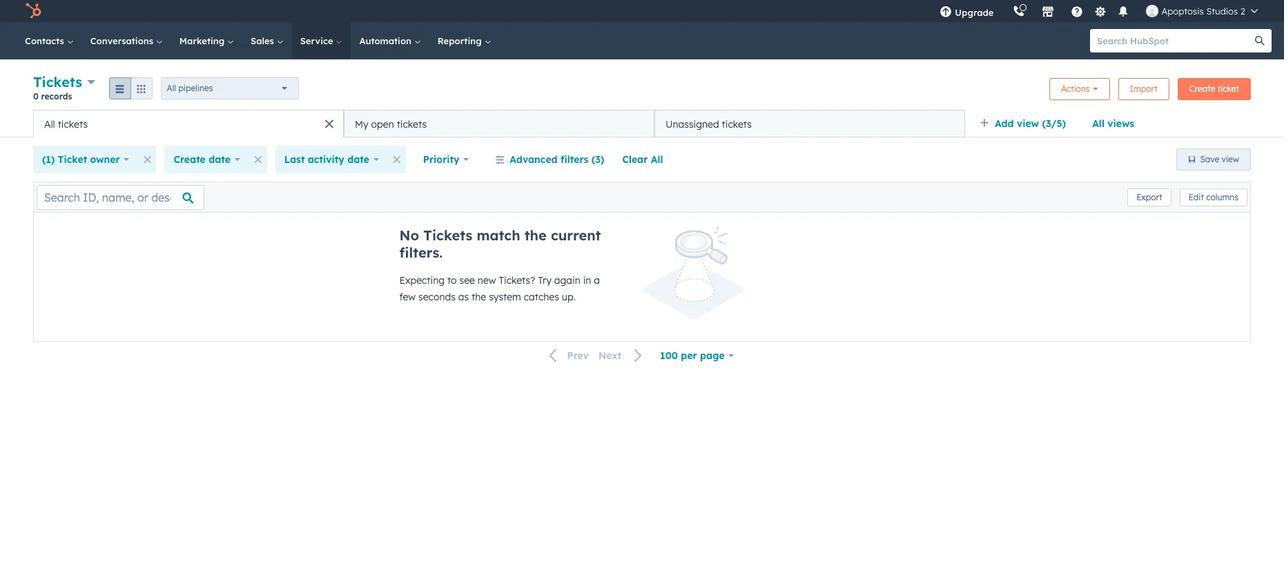 Task type: locate. For each thing, give the bounding box(es) containing it.
the right "match"
[[525, 227, 547, 244]]

per
[[681, 350, 697, 362]]

date
[[209, 153, 231, 166], [348, 153, 370, 166]]

system
[[489, 291, 521, 303]]

all tickets button
[[33, 110, 344, 137]]

0 horizontal spatial the
[[472, 291, 486, 303]]

export
[[1137, 192, 1163, 202]]

all views link
[[1084, 110, 1144, 137]]

the right as
[[472, 291, 486, 303]]

no
[[400, 227, 419, 244]]

all down "0 records"
[[44, 118, 55, 130]]

group
[[109, 77, 152, 99]]

marketplaces button
[[1034, 0, 1063, 22]]

create
[[1190, 83, 1216, 94], [174, 153, 206, 166]]

clear all button
[[614, 146, 672, 173]]

create ticket
[[1190, 83, 1240, 94]]

settings image
[[1095, 6, 1107, 18]]

1 horizontal spatial view
[[1222, 154, 1240, 164]]

again
[[555, 274, 581, 287]]

create left ticket
[[1190, 83, 1216, 94]]

all views
[[1093, 117, 1135, 130]]

edit
[[1189, 192, 1205, 202]]

1 tickets from the left
[[58, 118, 88, 130]]

menu
[[931, 0, 1268, 22]]

all right the clear
[[651, 153, 663, 166]]

match
[[477, 227, 521, 244]]

view for add
[[1017, 117, 1040, 130]]

in
[[583, 274, 592, 287]]

see
[[460, 274, 475, 287]]

0 vertical spatial create
[[1190, 83, 1216, 94]]

menu item
[[1004, 0, 1007, 22]]

1 vertical spatial tickets
[[424, 227, 473, 244]]

0 horizontal spatial date
[[209, 153, 231, 166]]

my open tickets button
[[344, 110, 655, 137]]

date right activity
[[348, 153, 370, 166]]

create inside create ticket button
[[1190, 83, 1216, 94]]

1 horizontal spatial the
[[525, 227, 547, 244]]

notifications image
[[1118, 6, 1130, 19]]

Search HubSpot search field
[[1091, 29, 1260, 52]]

tickets right no
[[424, 227, 473, 244]]

date inside 'last activity date' popup button
[[348, 153, 370, 166]]

tickets?
[[499, 274, 536, 287]]

tickets
[[33, 73, 82, 90], [424, 227, 473, 244]]

1 horizontal spatial tickets
[[397, 118, 427, 130]]

all
[[167, 83, 176, 93], [1093, 117, 1105, 130], [44, 118, 55, 130], [651, 153, 663, 166]]

all inside button
[[44, 118, 55, 130]]

expecting
[[400, 274, 445, 287]]

1 vertical spatial view
[[1222, 154, 1240, 164]]

all inside popup button
[[167, 83, 176, 93]]

apoptosis
[[1162, 6, 1205, 17]]

unassigned tickets
[[666, 118, 752, 130]]

2
[[1241, 6, 1246, 17]]

help button
[[1066, 0, 1090, 22]]

seconds
[[419, 291, 456, 303]]

0 vertical spatial the
[[525, 227, 547, 244]]

view
[[1017, 117, 1040, 130], [1222, 154, 1240, 164]]

2 horizontal spatial tickets
[[722, 118, 752, 130]]

1 vertical spatial create
[[174, 153, 206, 166]]

my open tickets
[[355, 118, 427, 130]]

0 horizontal spatial tickets
[[58, 118, 88, 130]]

all left pipelines
[[167, 83, 176, 93]]

sales link
[[243, 22, 292, 59]]

1 horizontal spatial date
[[348, 153, 370, 166]]

0 vertical spatial view
[[1017, 117, 1040, 130]]

tickets
[[58, 118, 88, 130], [397, 118, 427, 130], [722, 118, 752, 130]]

open
[[371, 118, 394, 130]]

the
[[525, 227, 547, 244], [472, 291, 486, 303]]

records
[[41, 91, 72, 102]]

columns
[[1207, 192, 1239, 202]]

tickets up records
[[33, 73, 82, 90]]

0 vertical spatial tickets
[[33, 73, 82, 90]]

tickets right unassigned
[[722, 118, 752, 130]]

date down all tickets button
[[209, 153, 231, 166]]

the inside no tickets match the current filters.
[[525, 227, 547, 244]]

view right "save"
[[1222, 154, 1240, 164]]

create inside "create date" popup button
[[174, 153, 206, 166]]

ticket
[[1218, 83, 1240, 94]]

create down all tickets button
[[174, 153, 206, 166]]

tickets down records
[[58, 118, 88, 130]]

automation link
[[351, 22, 430, 59]]

prev button
[[541, 347, 594, 365]]

conversations link
[[82, 22, 171, 59]]

0 horizontal spatial create
[[174, 153, 206, 166]]

(1) ticket owner button
[[33, 146, 138, 173]]

create date button
[[165, 146, 249, 173]]

1 vertical spatial the
[[472, 291, 486, 303]]

(3)
[[592, 153, 605, 166]]

a
[[594, 274, 600, 287]]

view inside popup button
[[1017, 117, 1040, 130]]

create for create date
[[174, 153, 206, 166]]

1 horizontal spatial tickets
[[424, 227, 473, 244]]

view for save
[[1222, 154, 1240, 164]]

0 records
[[33, 91, 72, 102]]

reporting
[[438, 35, 485, 46]]

next button
[[594, 347, 651, 365]]

1 date from the left
[[209, 153, 231, 166]]

2 date from the left
[[348, 153, 370, 166]]

views
[[1108, 117, 1135, 130]]

all left views
[[1093, 117, 1105, 130]]

to
[[448, 274, 457, 287]]

1 horizontal spatial create
[[1190, 83, 1216, 94]]

calling icon image
[[1014, 6, 1026, 18]]

tickets inside popup button
[[33, 73, 82, 90]]

studios
[[1207, 6, 1239, 17]]

0 horizontal spatial view
[[1017, 117, 1040, 130]]

(3/5)
[[1043, 117, 1067, 130]]

view right add
[[1017, 117, 1040, 130]]

search button
[[1249, 29, 1272, 52]]

tickets right open
[[397, 118, 427, 130]]

view inside button
[[1222, 154, 1240, 164]]

catches
[[524, 291, 559, 303]]

marketing link
[[171, 22, 243, 59]]

sales
[[251, 35, 277, 46]]

settings link
[[1092, 4, 1110, 18]]

0 horizontal spatial tickets
[[33, 73, 82, 90]]

3 tickets from the left
[[722, 118, 752, 130]]



Task type: describe. For each thing, give the bounding box(es) containing it.
expecting to see new tickets? try again in a few seconds as the system catches up.
[[400, 274, 600, 303]]

apoptosis studios 2
[[1162, 6, 1246, 17]]

try
[[538, 274, 552, 287]]

create ticket button
[[1178, 78, 1252, 100]]

current
[[551, 227, 601, 244]]

create date
[[174, 153, 231, 166]]

clear all
[[623, 153, 663, 166]]

100 per page button
[[651, 342, 744, 370]]

save view button
[[1177, 149, 1252, 171]]

all tickets
[[44, 118, 88, 130]]

pagination navigation
[[541, 347, 651, 365]]

tara schultz image
[[1147, 5, 1159, 17]]

priority
[[423, 153, 460, 166]]

advanced filters (3) button
[[487, 146, 614, 173]]

tickets inside no tickets match the current filters.
[[424, 227, 473, 244]]

menu containing apoptosis studios 2
[[931, 0, 1268, 22]]

service link
[[292, 22, 351, 59]]

clear
[[623, 153, 648, 166]]

tickets for all tickets
[[58, 118, 88, 130]]

owner
[[90, 153, 120, 166]]

filters.
[[400, 244, 443, 261]]

Search ID, name, or description search field
[[37, 185, 204, 210]]

100
[[660, 350, 678, 362]]

as
[[459, 291, 469, 303]]

few
[[400, 291, 416, 303]]

search image
[[1256, 36, 1266, 46]]

no tickets match the current filters.
[[400, 227, 601, 261]]

actions button
[[1050, 78, 1110, 100]]

the inside expecting to see new tickets? try again in a few seconds as the system catches up.
[[472, 291, 486, 303]]

unassigned tickets button
[[655, 110, 966, 137]]

last activity date
[[284, 153, 370, 166]]

notifications button
[[1112, 0, 1136, 22]]

unassigned
[[666, 118, 720, 130]]

help image
[[1072, 6, 1084, 19]]

save view
[[1201, 154, 1240, 164]]

prev
[[567, 350, 589, 362]]

hubspot image
[[25, 3, 41, 19]]

0
[[33, 91, 39, 102]]

export button
[[1128, 188, 1172, 206]]

tickets for unassigned tickets
[[722, 118, 752, 130]]

import
[[1130, 83, 1158, 94]]

tickets banner
[[33, 72, 1252, 110]]

upgrade image
[[940, 6, 953, 19]]

all pipelines button
[[161, 77, 299, 99]]

(1) ticket owner
[[42, 153, 120, 166]]

hubspot link
[[17, 3, 52, 19]]

ticket
[[58, 153, 87, 166]]

apoptosis studios 2 button
[[1139, 0, 1267, 22]]

last activity date button
[[275, 146, 388, 173]]

service
[[300, 35, 336, 46]]

date inside "create date" popup button
[[209, 153, 231, 166]]

group inside tickets banner
[[109, 77, 152, 99]]

all for all pipelines
[[167, 83, 176, 93]]

contacts link
[[17, 22, 82, 59]]

priority button
[[414, 146, 478, 173]]

all for all tickets
[[44, 118, 55, 130]]

up.
[[562, 291, 576, 303]]

tickets button
[[33, 72, 95, 92]]

reporting link
[[430, 22, 500, 59]]

save
[[1201, 154, 1220, 164]]

create for create ticket
[[1190, 83, 1216, 94]]

my
[[355, 118, 369, 130]]

edit columns button
[[1180, 188, 1248, 206]]

activity
[[308, 153, 345, 166]]

actions
[[1062, 83, 1090, 94]]

edit columns
[[1189, 192, 1239, 202]]

import button
[[1119, 78, 1170, 100]]

add
[[995, 117, 1014, 130]]

automation
[[360, 35, 414, 46]]

conversations
[[90, 35, 156, 46]]

upgrade
[[956, 7, 994, 18]]

100 per page
[[660, 350, 725, 362]]

marketplaces image
[[1043, 6, 1055, 19]]

last
[[284, 153, 305, 166]]

pipelines
[[178, 83, 213, 93]]

new
[[478, 274, 496, 287]]

all inside button
[[651, 153, 663, 166]]

all pipelines
[[167, 83, 213, 93]]

calling icon button
[[1008, 2, 1032, 20]]

all for all views
[[1093, 117, 1105, 130]]

filters
[[561, 153, 589, 166]]

2 tickets from the left
[[397, 118, 427, 130]]

add view (3/5)
[[995, 117, 1067, 130]]

add view (3/5) button
[[971, 110, 1084, 137]]

marketing
[[179, 35, 227, 46]]

contacts
[[25, 35, 67, 46]]

(1)
[[42, 153, 55, 166]]

page
[[700, 350, 725, 362]]



Task type: vqa. For each thing, say whether or not it's contained in the screenshot.
the Tickets inside the no tickets match the current filters.
yes



